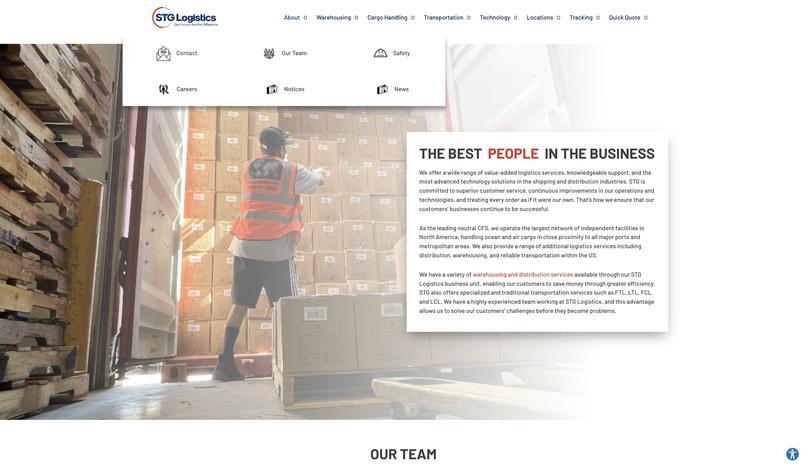 Task type: vqa. For each thing, say whether or not it's contained in the screenshot.
company's in As CIO, David is responsible for the company's technological vision, IT strategy, security, product and infrastructure roadmaps, focused on operational processes & technology resources.
no



Task type: describe. For each thing, give the bounding box(es) containing it.
to down advanced at the top of the page
[[450, 187, 455, 194]]

to right us
[[445, 307, 450, 314]]

we have a variety of warehousing and distribution services
[[420, 271, 574, 278]]

this
[[616, 298, 626, 305]]

tracking link
[[570, 14, 610, 21]]

superior
[[457, 187, 479, 194]]

hard hat, safety #1 image
[[373, 48, 389, 59]]

range inside we offer a wide range of value-added logistics services, knowledgeable support, and the most advanced technology solutions in the shipping and distribution industries. stg is committed to superior customer service, continuous improvements in our operations and technologies, and treating every order as if it were our own. that's how we ensure that our customers' businesses continue to be successful.
[[461, 169, 477, 176]]

knowledgeable
[[567, 169, 607, 176]]

and down provide
[[490, 251, 500, 259]]

also inside available through our stg logistics business unit, enabling our customers to save money through greater efficiency. stg also offers specialized and traditional transportation services such as ftl, ltl, fcl and lcl. we have a highly experienced team working at stg logistics, and this advantage allows us to solve our customers' challenges before they become problems.
[[431, 289, 442, 296]]

quote
[[625, 14, 641, 21]]

to left save
[[546, 280, 552, 287]]

the up is
[[643, 169, 652, 176]]

be
[[512, 205, 519, 212]]

cargo handling link
[[368, 14, 424, 21]]

as the leading neutral cfs, we operate the largest network of independent facilities in north america, handling ocean and air cargo in close proximity to all major ports and metropolitan areas. we also provide a range of additional logistics services including distribution, warehousing, and reliable transportation within the us.
[[420, 224, 645, 259]]

and up is
[[632, 169, 642, 176]]

business
[[445, 280, 469, 287]]

fcl
[[641, 289, 652, 296]]

facilities
[[616, 224, 639, 231]]

and up the 'allows'
[[420, 298, 429, 305]]

close
[[544, 233, 558, 240]]

warehousing and distribution services link
[[473, 271, 574, 278]]

about
[[284, 14, 300, 21]]

that
[[634, 196, 645, 203]]

added
[[501, 169, 517, 176]]

in up services,
[[545, 144, 558, 161]]

technology
[[480, 14, 511, 21]]

team
[[522, 298, 536, 305]]

areas.
[[455, 242, 471, 250]]

quick quote
[[610, 14, 641, 21]]

stg up efficiency.
[[631, 271, 642, 278]]

locations link
[[527, 14, 570, 21]]

and down is
[[645, 187, 655, 194]]

"news #1 image
[[374, 84, 390, 95]]

distribution,
[[420, 251, 452, 259]]

america,
[[436, 233, 460, 240]]

services,
[[542, 169, 566, 176]]

support,
[[608, 169, 631, 176]]

contact link
[[123, 34, 230, 73]]

such
[[594, 289, 607, 296]]

customer
[[480, 187, 505, 194]]

proximity
[[559, 233, 584, 240]]

wide
[[448, 169, 460, 176]]

allows
[[420, 307, 436, 314]]

value-
[[485, 169, 501, 176]]

"notices #1 image
[[264, 84, 279, 95]]

safety
[[393, 49, 410, 56]]

and down services,
[[557, 178, 567, 185]]

as inside available through our stg logistics business unit, enabling our customers to save money through greater efficiency. stg also offers specialized and traditional transportation services such as ftl, ltl, fcl and lcl. we have a highly experienced team working at stg logistics, and this advantage allows us to solve our customers' challenges before they become problems.
[[608, 289, 614, 296]]

careers
[[177, 85, 197, 92]]

1 horizontal spatial our
[[371, 445, 397, 462]]

the right as
[[428, 224, 436, 231]]

challenges
[[507, 307, 535, 314]]

to left be
[[505, 205, 511, 212]]

enabling
[[483, 280, 506, 287]]

traditional
[[502, 289, 530, 296]]

save
[[553, 280, 565, 287]]

our inside about element
[[282, 49, 291, 56]]

we inside we offer a wide range of value-added logistics services, knowledgeable support, and the most advanced technology solutions in the shipping and distribution industries. stg is committed to superior customer service, continuous improvements in our operations and technologies, and treating every order as if it were our own. that's how we ensure that our customers' businesses continue to be successful.
[[420, 169, 428, 176]]

careers link
[[123, 73, 230, 106]]

notices
[[284, 85, 305, 92]]

problems.
[[590, 307, 617, 314]]

customers' inside available through our stg logistics business unit, enabling our customers to save money through greater efficiency. stg also offers specialized and traditional transportation services such as ftl, ltl, fcl and lcl. we have a highly experienced team working at stg logistics, and this advantage allows us to solve our customers' challenges before they become problems.
[[476, 307, 506, 314]]

1 vertical spatial services
[[551, 271, 574, 278]]

including
[[618, 242, 642, 250]]

0 vertical spatial have
[[429, 271, 441, 278]]

0 horizontal spatial distribution
[[519, 271, 550, 278]]

locations
[[527, 14, 554, 21]]

network
[[551, 224, 573, 231]]

safety link
[[338, 37, 445, 70]]

business
[[590, 144, 655, 161]]

ports
[[616, 233, 630, 240]]

services inside available through our stg logistics business unit, enabling our customers to save money through greater efficiency. stg also offers specialized and traditional transportation services such as ftl, ltl, fcl and lcl. we have a highly experienced team working at stg logistics, and this advantage allows us to solve our customers' challenges before they become problems.
[[571, 289, 593, 296]]

have inside available through our stg logistics business unit, enabling our customers to save money through greater efficiency. stg also offers specialized and traditional transportation services such as ftl, ltl, fcl and lcl. we have a highly experienced team working at stg logistics, and this advantage allows us to solve our customers' challenges before they become problems.
[[453, 298, 466, 305]]

also inside as the leading neutral cfs, we operate the largest network of independent facilities in north america, handling ocean and air cargo in close proximity to all major ports and metropolitan areas. we also provide a range of additional logistics services including distribution, warehousing, and reliable transportation within the us.
[[482, 242, 493, 250]]

we up logistics
[[420, 271, 428, 278]]

"careers #1 image
[[156, 84, 172, 95]]

stg inside we offer a wide range of value-added logistics services, knowledgeable support, and the most advanced technology solutions in the shipping and distribution industries. stg is committed to superior customer service, continuous improvements in our operations and technologies, and treating every order as if it were our own. that's how we ensure that our customers' businesses continue to be successful.
[[629, 178, 640, 185]]

cfs,
[[478, 224, 490, 231]]

solve
[[451, 307, 465, 314]]

best
[[448, 144, 482, 161]]

transportation link
[[424, 14, 480, 21]]

is
[[641, 178, 646, 185]]

as
[[420, 224, 426, 231]]

of up unit,
[[466, 271, 472, 278]]

the up cargo
[[522, 224, 531, 231]]

team inside about element
[[292, 49, 307, 56]]

about link
[[284, 14, 317, 21]]

technology
[[461, 178, 490, 185]]

ocean
[[485, 233, 501, 240]]

advantage
[[627, 298, 655, 305]]

us.
[[589, 251, 598, 259]]

of inside we offer a wide range of value-added logistics services, knowledgeable support, and the most advanced technology solutions in the shipping and distribution industries. stg is committed to superior customer service, continuous improvements in our operations and technologies, and treating every order as if it were our own. that's how we ensure that our customers' businesses continue to be successful.
[[478, 169, 483, 176]]

unit,
[[470, 280, 482, 287]]

reliable
[[501, 251, 520, 259]]

largest
[[532, 224, 550, 231]]

operations
[[615, 187, 644, 194]]

continuous
[[529, 187, 558, 194]]

if
[[528, 196, 532, 203]]

quick quote link
[[610, 14, 657, 21]]

transportation inside available through our stg logistics business unit, enabling our customers to save money through greater efficiency. stg also offers specialized and traditional transportation services such as ftl, ltl, fcl and lcl. we have a highly experienced team working at stg logistics, and this advantage allows us to solve our customers' challenges before they become problems.
[[531, 289, 569, 296]]

in right facilities at top right
[[640, 224, 645, 231]]

ensure
[[614, 196, 633, 203]]

additional
[[543, 242, 569, 250]]

of down cargo
[[536, 242, 541, 250]]

in up service,
[[517, 178, 522, 185]]

our down industries. on the top right
[[605, 187, 614, 194]]

service,
[[507, 187, 528, 194]]

quick
[[610, 14, 624, 21]]

contact
[[176, 49, 198, 56]]

ltl,
[[629, 289, 640, 296]]

independent
[[581, 224, 615, 231]]

within
[[561, 251, 578, 259]]

in up how
[[599, 187, 604, 194]]

our right that at the top right
[[646, 196, 655, 203]]

us
[[437, 307, 443, 314]]



Task type: locate. For each thing, give the bounding box(es) containing it.
available through our stg logistics business unit, enabling our customers to save money through greater efficiency. stg also offers specialized and traditional transportation services such as ftl, ltl, fcl and lcl. we have a highly experienced team working at stg logistics, and this advantage allows us to solve our customers' challenges before they become problems.
[[420, 271, 656, 314]]

1 horizontal spatial as
[[608, 289, 614, 296]]

our up greater
[[621, 271, 630, 278]]

cargo handling
[[368, 14, 408, 21]]

specialized
[[460, 289, 490, 296]]

1 vertical spatial have
[[453, 298, 466, 305]]

they
[[555, 307, 566, 314]]

transportation down additional
[[522, 251, 560, 259]]

our
[[282, 49, 291, 56], [371, 445, 397, 462]]

logistics
[[518, 169, 541, 176], [570, 242, 593, 250]]

1 vertical spatial our team
[[371, 445, 437, 462]]

0 horizontal spatial have
[[429, 271, 441, 278]]

greater
[[607, 280, 627, 287]]

as left if
[[521, 196, 527, 203]]

a left variety
[[443, 271, 446, 278]]

0 horizontal spatial as
[[521, 196, 527, 203]]

offer
[[429, 169, 442, 176]]

range
[[461, 169, 477, 176], [520, 242, 535, 250]]

in down largest
[[537, 233, 542, 240]]

our team inside about element
[[282, 49, 307, 56]]

the up offer
[[420, 144, 445, 161]]

our
[[605, 187, 614, 194], [553, 196, 562, 203], [646, 196, 655, 203], [621, 271, 630, 278], [507, 280, 516, 287], [466, 307, 475, 314]]

all
[[592, 233, 598, 240]]

0 vertical spatial through
[[599, 271, 620, 278]]

1 vertical spatial team
[[400, 445, 437, 462]]

logistics inside as the leading neutral cfs, we operate the largest network of independent facilities in north america, handling ocean and air cargo in close proximity to all major ports and metropolitan areas. we also provide a range of additional logistics services including distribution, warehousing, and reliable transportation within the us.
[[570, 242, 593, 250]]

how
[[593, 196, 604, 203]]

successful.
[[520, 205, 550, 212]]

our team link
[[231, 37, 337, 70]]

1 horizontal spatial also
[[482, 242, 493, 250]]

customers
[[517, 280, 545, 287]]

1 vertical spatial customers'
[[476, 307, 506, 314]]

our team
[[282, 49, 307, 56], [371, 445, 437, 462]]

stg right at
[[566, 298, 576, 305]]

1 horizontal spatial the
[[561, 144, 587, 161]]

working
[[537, 298, 558, 305]]

to left all
[[585, 233, 591, 240]]

1 horizontal spatial distribution
[[568, 178, 599, 185]]

stg left is
[[629, 178, 640, 185]]

0 vertical spatial logistics
[[518, 169, 541, 176]]

our up traditional
[[507, 280, 516, 287]]

1 horizontal spatial range
[[520, 242, 535, 250]]

customers' down highly
[[476, 307, 506, 314]]

0 horizontal spatial we
[[491, 224, 499, 231]]

1 horizontal spatial logistics
[[570, 242, 593, 250]]

0 vertical spatial distribution
[[568, 178, 599, 185]]

2 the from the left
[[561, 144, 587, 161]]

0 horizontal spatial customers'
[[420, 205, 449, 212]]

through up greater
[[599, 271, 620, 278]]

the up service,
[[523, 178, 532, 185]]

1 vertical spatial our
[[371, 445, 397, 462]]

lcl.
[[430, 298, 443, 305]]

as inside we offer a wide range of value-added logistics services, knowledgeable support, and the most advanced technology solutions in the shipping and distribution industries. stg is committed to superior customer service, continuous improvements in our operations and technologies, and treating every order as if it were our own. that's how we ensure that our customers' businesses continue to be successful.
[[521, 196, 527, 203]]

we
[[420, 169, 428, 176], [473, 242, 481, 250], [420, 271, 428, 278], [444, 298, 452, 305]]

we up most
[[420, 169, 428, 176]]

through
[[599, 271, 620, 278], [585, 280, 606, 287]]

news
[[395, 85, 409, 92]]

of up technology
[[478, 169, 483, 176]]

transportation up working
[[531, 289, 569, 296]]

range inside as the leading neutral cfs, we operate the largest network of independent facilities in north america, handling ocean and air cargo in close proximity to all major ports and metropolitan areas. we also provide a range of additional logistics services including distribution, warehousing, and reliable transportation within the us.
[[520, 242, 535, 250]]

1 horizontal spatial have
[[453, 298, 466, 305]]

0 vertical spatial as
[[521, 196, 527, 203]]

the up knowledgeable
[[561, 144, 587, 161]]

we up ocean
[[491, 224, 499, 231]]

also up the lcl.
[[431, 289, 442, 296]]

through up such
[[585, 280, 606, 287]]

0 vertical spatial our team
[[282, 49, 307, 56]]

1 vertical spatial transportation
[[531, 289, 569, 296]]

distribution down knowledgeable
[[568, 178, 599, 185]]

0 vertical spatial transportation
[[522, 251, 560, 259]]

solutions
[[492, 178, 516, 185]]

and up businesses
[[457, 196, 466, 203]]

distribution up the 'customers'
[[519, 271, 550, 278]]

transportation inside as the leading neutral cfs, we operate the largest network of independent facilities in north america, handling ocean and air cargo in close proximity to all major ports and metropolitan areas. we also provide a range of additional logistics services including distribution, warehousing, and reliable transportation within the us.
[[522, 251, 560, 259]]

businesses
[[450, 205, 479, 212]]

cargo
[[368, 14, 383, 21]]

0 vertical spatial team
[[292, 49, 307, 56]]

logistics up shipping
[[518, 169, 541, 176]]

warehousing,
[[453, 251, 489, 259]]

tracking
[[570, 14, 593, 21]]

0 horizontal spatial our
[[282, 49, 291, 56]]

shipping
[[533, 178, 556, 185]]

to
[[450, 187, 455, 194], [505, 205, 511, 212], [585, 233, 591, 240], [546, 280, 552, 287], [445, 307, 450, 314]]

advanced
[[434, 178, 460, 185]]

1 horizontal spatial customers'
[[476, 307, 506, 314]]

our down highly
[[466, 307, 475, 314]]

cargo
[[521, 233, 536, 240]]

committed
[[420, 187, 449, 194]]

services down major
[[594, 242, 616, 250]]

1 horizontal spatial our team
[[371, 445, 437, 462]]

also
[[482, 242, 493, 250], [431, 289, 442, 296]]

every
[[490, 196, 504, 203]]

have
[[429, 271, 441, 278], [453, 298, 466, 305]]

1 horizontal spatial team
[[400, 445, 437, 462]]

0 vertical spatial also
[[482, 242, 493, 250]]

the left us.
[[579, 251, 588, 259]]

air
[[513, 233, 520, 240]]

0 vertical spatial services
[[594, 242, 616, 250]]

we inside available through our stg logistics business unit, enabling our customers to save money through greater efficiency. stg also offers specialized and traditional transportation services such as ftl, ltl, fcl and lcl. we have a highly experienced team working at stg logistics, and this advantage allows us to solve our customers' challenges before they become problems.
[[444, 298, 452, 305]]

a left highly
[[467, 298, 470, 305]]

a left the wide
[[443, 169, 446, 176]]

treating
[[468, 196, 489, 203]]

0 vertical spatial range
[[461, 169, 477, 176]]

and up the including on the bottom right
[[631, 233, 641, 240]]

provide
[[494, 242, 514, 250]]

0 vertical spatial we
[[606, 196, 613, 203]]

and up traditional
[[508, 271, 518, 278]]

1 vertical spatial range
[[520, 242, 535, 250]]

at
[[559, 298, 565, 305]]

ftl,
[[615, 289, 627, 296]]

and left air
[[502, 233, 512, 240]]

1 vertical spatial distribution
[[519, 271, 550, 278]]

have up solve
[[453, 298, 466, 305]]

to inside as the leading neutral cfs, we operate the largest network of independent facilities in north america, handling ocean and air cargo in close proximity to all major ports and metropolitan areas. we also provide a range of additional logistics services including distribution, warehousing, and reliable transportation within the us.
[[585, 233, 591, 240]]

handling
[[385, 14, 408, 21]]

1 vertical spatial we
[[491, 224, 499, 231]]

a down air
[[515, 242, 518, 250]]

envelope icon #1 image
[[156, 46, 172, 62]]

and up problems. on the right bottom of page
[[605, 298, 615, 305]]

distribution inside we offer a wide range of value-added logistics services, knowledgeable support, and the most advanced technology solutions in the shipping and distribution industries. stg is committed to superior customer service, continuous improvements in our operations and technologies, and treating every order as if it were our own. that's how we ensure that our customers' businesses continue to be successful.
[[568, 178, 599, 185]]

we inside as the leading neutral cfs, we operate the largest network of independent facilities in north america, handling ocean and air cargo in close proximity to all major ports and metropolitan areas. we also provide a range of additional logistics services including distribution, warehousing, and reliable transportation within the us.
[[491, 224, 499, 231]]

logistics down proximity
[[570, 242, 593, 250]]

have up logistics
[[429, 271, 441, 278]]

variety
[[447, 271, 465, 278]]

0 horizontal spatial also
[[431, 289, 442, 296]]

customers' down technologies,
[[420, 205, 449, 212]]

own.
[[563, 196, 575, 203]]

logistics inside we offer a wide range of value-added logistics services, knowledgeable support, and the most advanced technology solutions in the shipping and distribution industries. stg is committed to superior customer service, continuous improvements in our operations and technologies, and treating every order as if it were our own. that's how we ensure that our customers' businesses continue to be successful.
[[518, 169, 541, 176]]

the best people in the business
[[420, 144, 655, 161]]

as
[[521, 196, 527, 203], [608, 289, 614, 296]]

leading
[[437, 224, 457, 231]]

available
[[575, 271, 598, 278]]

0 horizontal spatial logistics
[[518, 169, 541, 176]]

1 vertical spatial through
[[585, 280, 606, 287]]

we down offers
[[444, 298, 452, 305]]

about element
[[123, 34, 446, 106]]

continue
[[481, 205, 504, 212]]

we inside as the leading neutral cfs, we operate the largest network of independent facilities in north america, handling ocean and air cargo in close proximity to all major ports and metropolitan areas. we also provide a range of additional logistics services including distribution, warehousing, and reliable transportation within the us.
[[473, 242, 481, 250]]

services up save
[[551, 271, 574, 278]]

logistics
[[420, 280, 444, 287]]

we offer a wide range of value-added logistics services, knowledgeable support, and the most advanced technology solutions in the shipping and distribution industries. stg is committed to superior customer service, continuous improvements in our operations and technologies, and treating every order as if it were our own. that's how we ensure that our customers' businesses continue to be successful.
[[420, 169, 655, 212]]

0 horizontal spatial our team
[[282, 49, 307, 56]]

we right how
[[606, 196, 613, 203]]

industries.
[[600, 178, 628, 185]]

customers' inside we offer a wide range of value-added logistics services, knowledgeable support, and the most advanced technology solutions in the shipping and distribution industries. stg is committed to superior customer service, continuous improvements in our operations and technologies, and treating every order as if it were our own. that's how we ensure that our customers' businesses continue to be successful.
[[420, 205, 449, 212]]

our left own.
[[553, 196, 562, 203]]

warehousing
[[317, 14, 351, 21]]

we inside we offer a wide range of value-added logistics services, knowledgeable support, and the most advanced technology solutions in the shipping and distribution industries. stg is committed to superior customer service, continuous improvements in our operations and technologies, and treating every order as if it were our own. that's how we ensure that our customers' businesses continue to be successful.
[[606, 196, 613, 203]]

0 horizontal spatial the
[[420, 144, 445, 161]]

2 vertical spatial services
[[571, 289, 593, 296]]

and down enabling
[[491, 289, 501, 296]]

1 the from the left
[[420, 144, 445, 161]]

range down cargo
[[520, 242, 535, 250]]

major
[[599, 233, 614, 240]]

offers
[[443, 289, 459, 296]]

operate
[[500, 224, 521, 231]]

warehousing link
[[317, 14, 368, 21]]

transportation
[[522, 251, 560, 259], [531, 289, 569, 296]]

stg usa #1 image
[[150, 0, 220, 37]]

logistics,
[[578, 298, 604, 305]]

"team #1 image
[[261, 48, 277, 59]]

1 vertical spatial also
[[431, 289, 442, 296]]

stg down logistics
[[420, 289, 430, 296]]

order
[[506, 196, 520, 203]]

a inside we offer a wide range of value-added logistics services, knowledgeable support, and the most advanced technology solutions in the shipping and distribution industries. stg is committed to superior customer service, continuous improvements in our operations and technologies, and treating every order as if it were our own. that's how we ensure that our customers' businesses continue to be successful.
[[443, 169, 446, 176]]

neutral
[[458, 224, 477, 231]]

1 vertical spatial as
[[608, 289, 614, 296]]

0 vertical spatial customers'
[[420, 205, 449, 212]]

as left ftl,
[[608, 289, 614, 296]]

0 vertical spatial our
[[282, 49, 291, 56]]

north
[[420, 233, 435, 240]]

services down money
[[571, 289, 593, 296]]

services inside as the leading neutral cfs, we operate the largest network of independent facilities in north america, handling ocean and air cargo in close proximity to all major ports and metropolitan areas. we also provide a range of additional logistics services including distribution, warehousing, and reliable transportation within the us.
[[594, 242, 616, 250]]

0 horizontal spatial team
[[292, 49, 307, 56]]

a inside available through our stg logistics business unit, enabling our customers to save money through greater efficiency. stg also offers specialized and traditional transportation services such as ftl, ltl, fcl and lcl. we have a highly experienced team working at stg logistics, and this advantage allows us to solve our customers' challenges before they become problems.
[[467, 298, 470, 305]]

range up technology
[[461, 169, 477, 176]]

1 vertical spatial logistics
[[570, 242, 593, 250]]

also down ocean
[[482, 242, 493, 250]]

we down handling
[[473, 242, 481, 250]]

transportation
[[424, 14, 464, 21]]

0 horizontal spatial range
[[461, 169, 477, 176]]

a inside as the leading neutral cfs, we operate the largest network of independent facilities in north america, handling ocean and air cargo in close proximity to all major ports and metropolitan areas. we also provide a range of additional logistics services including distribution, warehousing, and reliable transportation within the us.
[[515, 242, 518, 250]]

of up proximity
[[574, 224, 580, 231]]

1 horizontal spatial we
[[606, 196, 613, 203]]

and
[[632, 169, 642, 176], [557, 178, 567, 185], [645, 187, 655, 194], [457, 196, 466, 203], [502, 233, 512, 240], [631, 233, 641, 240], [490, 251, 500, 259], [508, 271, 518, 278], [491, 289, 501, 296], [420, 298, 429, 305], [605, 298, 615, 305]]

technology link
[[480, 14, 527, 21]]



